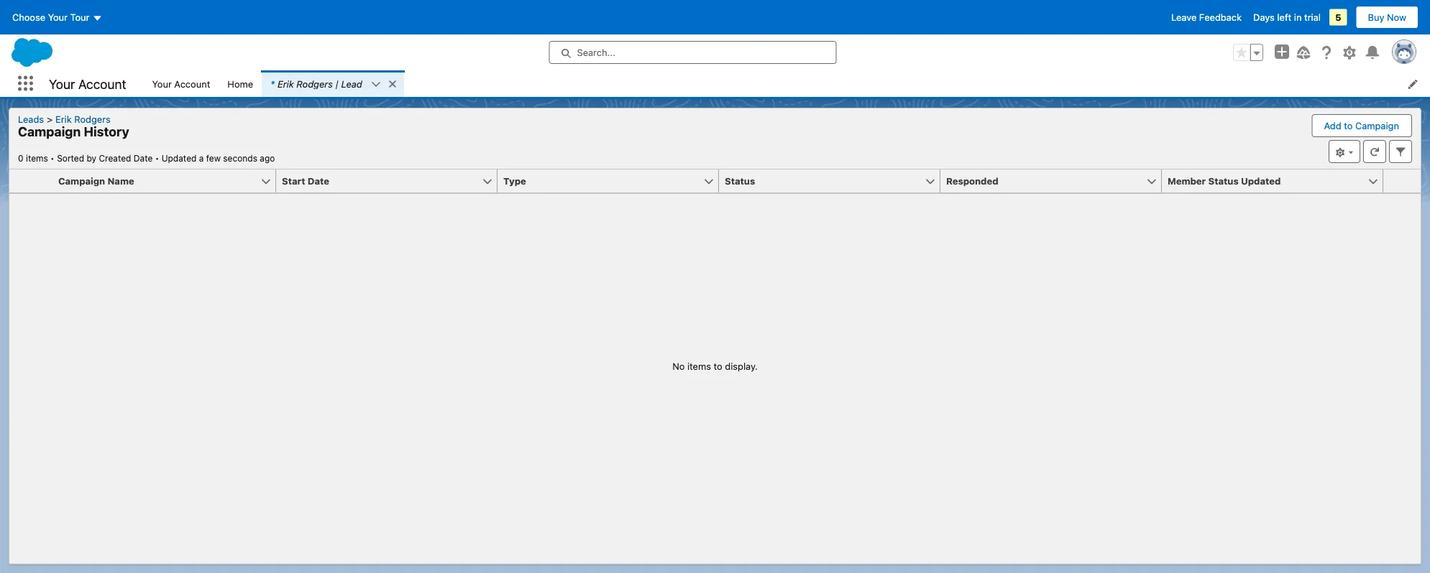 Task type: vqa. For each thing, say whether or not it's contained in the screenshot.
the Choose Your Tour dropdown button
yes



Task type: locate. For each thing, give the bounding box(es) containing it.
list
[[143, 70, 1430, 97]]

name
[[107, 176, 134, 187]]

your
[[48, 12, 68, 23], [49, 76, 75, 92], [152, 78, 172, 89]]

campaign
[[1356, 120, 1399, 131], [18, 124, 81, 140], [58, 176, 105, 187]]

responded
[[946, 176, 999, 187]]

1 horizontal spatial items
[[687, 362, 711, 372]]

choose your tour button
[[12, 6, 103, 29]]

date inside button
[[308, 176, 329, 187]]

0 horizontal spatial to
[[714, 362, 723, 372]]

0 horizontal spatial •
[[50, 153, 55, 163]]

account
[[78, 76, 126, 92], [174, 78, 210, 89]]

0 vertical spatial updated
[[162, 153, 197, 163]]

1 • from the left
[[50, 153, 55, 163]]

few
[[206, 153, 221, 163]]

list item containing *
[[262, 70, 404, 97]]

your account up erik rodgers
[[49, 76, 126, 92]]

1 horizontal spatial updated
[[1241, 176, 1281, 187]]

items right no
[[687, 362, 711, 372]]

leads
[[18, 114, 44, 124]]

campaign up sorted
[[18, 124, 81, 140]]

date right start
[[308, 176, 329, 187]]

1 vertical spatial date
[[308, 176, 329, 187]]

campaign right add
[[1356, 120, 1399, 131]]

add to campaign button
[[1313, 115, 1411, 137]]

1 vertical spatial items
[[687, 362, 711, 372]]

list item
[[262, 70, 404, 97]]

erik
[[278, 78, 294, 89], [55, 114, 72, 124]]

0 horizontal spatial updated
[[162, 153, 197, 163]]

lead
[[341, 78, 362, 89]]

1 horizontal spatial to
[[1344, 120, 1353, 131]]

* erik rodgers | lead
[[270, 78, 362, 89]]

group
[[1233, 44, 1264, 61]]

1 vertical spatial rodgers
[[74, 114, 111, 124]]

to left display.
[[714, 362, 723, 372]]

1 horizontal spatial rodgers
[[296, 78, 333, 89]]

1 vertical spatial updated
[[1241, 176, 1281, 187]]

to right add
[[1344, 120, 1353, 131]]

•
[[50, 153, 55, 163], [155, 153, 159, 163]]

rodgers inside the campaign history|campaign history|list view element
[[74, 114, 111, 124]]

0
[[18, 153, 23, 163]]

erik rodgers link
[[50, 114, 116, 124]]

your inside dropdown button
[[48, 12, 68, 23]]

campaign inside button
[[58, 176, 105, 187]]

items
[[26, 153, 48, 163], [687, 362, 711, 372]]

seconds
[[223, 153, 257, 163]]

start date button
[[276, 170, 482, 193]]

1 vertical spatial erik
[[55, 114, 72, 124]]

start date element
[[276, 170, 506, 193]]

0 vertical spatial rodgers
[[296, 78, 333, 89]]

add
[[1324, 120, 1342, 131]]

0 horizontal spatial status
[[725, 176, 755, 187]]

0 horizontal spatial items
[[26, 153, 48, 163]]

date
[[134, 153, 153, 163], [308, 176, 329, 187]]

*
[[270, 78, 275, 89]]

updated
[[162, 153, 197, 163], [1241, 176, 1281, 187]]

in
[[1294, 12, 1302, 23]]

home
[[228, 78, 253, 89]]

account left "home"
[[174, 78, 210, 89]]

|
[[335, 78, 339, 89]]

5
[[1335, 12, 1342, 23]]

erik inside the campaign history|campaign history|list view element
[[55, 114, 72, 124]]

rodgers
[[296, 78, 333, 89], [74, 114, 111, 124]]

left
[[1277, 12, 1292, 23]]

rodgers up by
[[74, 114, 111, 124]]

type element
[[498, 170, 728, 193]]

status button
[[719, 170, 925, 193]]

erik right leads "link"
[[55, 114, 72, 124]]

1 horizontal spatial •
[[155, 153, 159, 163]]

1 horizontal spatial status
[[1208, 176, 1239, 187]]

0 vertical spatial erik
[[278, 78, 294, 89]]

to
[[1344, 120, 1353, 131], [714, 362, 723, 372]]

items right 0
[[26, 153, 48, 163]]

0 vertical spatial date
[[134, 153, 153, 163]]

0 vertical spatial to
[[1344, 120, 1353, 131]]

1 horizontal spatial date
[[308, 176, 329, 187]]

0 horizontal spatial erik
[[55, 114, 72, 124]]

0 horizontal spatial date
[[134, 153, 153, 163]]

• left sorted
[[50, 153, 55, 163]]

now
[[1387, 12, 1407, 23]]

a
[[199, 153, 204, 163]]

member status updated element
[[1162, 170, 1392, 193]]

buy
[[1368, 12, 1385, 23]]

1 horizontal spatial erik
[[278, 78, 294, 89]]

1 horizontal spatial account
[[174, 78, 210, 89]]

erik right the *
[[278, 78, 294, 89]]

2 status from the left
[[1208, 176, 1239, 187]]

your account
[[49, 76, 126, 92], [152, 78, 210, 89]]

list containing your account
[[143, 70, 1430, 97]]

sorted
[[57, 153, 84, 163]]

buy now button
[[1356, 6, 1419, 29]]

buy now
[[1368, 12, 1407, 23]]

account up erik rodgers link
[[78, 76, 126, 92]]

updated inside button
[[1241, 176, 1281, 187]]

0 vertical spatial items
[[26, 153, 48, 163]]

type button
[[498, 170, 703, 193]]

status inside button
[[1208, 176, 1239, 187]]

items for no
[[687, 362, 711, 372]]

0 horizontal spatial your account
[[49, 76, 126, 92]]

leave feedback
[[1172, 12, 1242, 23]]

status
[[725, 176, 755, 187], [1208, 176, 1239, 187]]

date up campaign name button
[[134, 153, 153, 163]]

1 status from the left
[[725, 176, 755, 187]]

member
[[1168, 176, 1206, 187]]

0 horizontal spatial rodgers
[[74, 114, 111, 124]]

campaign name element
[[52, 170, 285, 193]]

member status updated button
[[1162, 170, 1368, 193]]

rodgers left |
[[296, 78, 333, 89]]

your account left "home"
[[152, 78, 210, 89]]

items for 0
[[26, 153, 48, 163]]

text default image
[[388, 79, 398, 89]]

1 horizontal spatial your account
[[152, 78, 210, 89]]

campaign down campaign history status
[[58, 176, 105, 187]]

• up campaign name button
[[155, 153, 159, 163]]



Task type: describe. For each thing, give the bounding box(es) containing it.
campaign for campaign name
[[58, 176, 105, 187]]

tour
[[70, 12, 90, 23]]

campaign for campaign history
[[18, 124, 81, 140]]

home link
[[219, 70, 262, 97]]

to inside button
[[1344, 120, 1353, 131]]

days
[[1254, 12, 1275, 23]]

type
[[503, 176, 526, 187]]

add to campaign
[[1324, 120, 1399, 131]]

responded button
[[941, 170, 1146, 193]]

item number image
[[9, 170, 52, 193]]

leave feedback link
[[1172, 12, 1242, 23]]

campaign inside button
[[1356, 120, 1399, 131]]

0 items • sorted by created date • updated a few seconds ago
[[18, 153, 275, 163]]

leave
[[1172, 12, 1197, 23]]

status element
[[719, 170, 949, 193]]

campaign history
[[18, 124, 129, 140]]

by
[[87, 153, 96, 163]]

choose your tour
[[12, 12, 90, 23]]

2 • from the left
[[155, 153, 159, 163]]

text default image
[[371, 79, 381, 90]]

no
[[673, 362, 685, 372]]

erik rodgers
[[55, 114, 111, 124]]

0 horizontal spatial account
[[78, 76, 126, 92]]

item number element
[[9, 170, 52, 193]]

choose
[[12, 12, 45, 23]]

feedback
[[1199, 12, 1242, 23]]

status inside "button"
[[725, 176, 755, 187]]

campaign history|campaign history|list view element
[[9, 108, 1422, 565]]

start date
[[282, 176, 329, 187]]

start
[[282, 176, 305, 187]]

action image
[[1384, 170, 1421, 193]]

your account link
[[143, 70, 219, 97]]

campaign name button
[[52, 170, 260, 193]]

display.
[[725, 362, 758, 372]]

search... button
[[549, 41, 837, 64]]

search...
[[577, 47, 616, 58]]

created
[[99, 153, 131, 163]]

ago
[[260, 153, 275, 163]]

erik inside list item
[[278, 78, 294, 89]]

history
[[84, 124, 129, 140]]

1 vertical spatial to
[[714, 362, 723, 372]]

responded element
[[941, 170, 1171, 193]]

campaign history status
[[18, 153, 162, 163]]

rodgers inside list item
[[296, 78, 333, 89]]

no items to display.
[[673, 362, 758, 372]]

member status updated
[[1168, 176, 1281, 187]]

days left in trial
[[1254, 12, 1321, 23]]

action element
[[1384, 170, 1421, 193]]

trial
[[1305, 12, 1321, 23]]

leads link
[[18, 114, 50, 124]]

campaign name
[[58, 176, 134, 187]]



